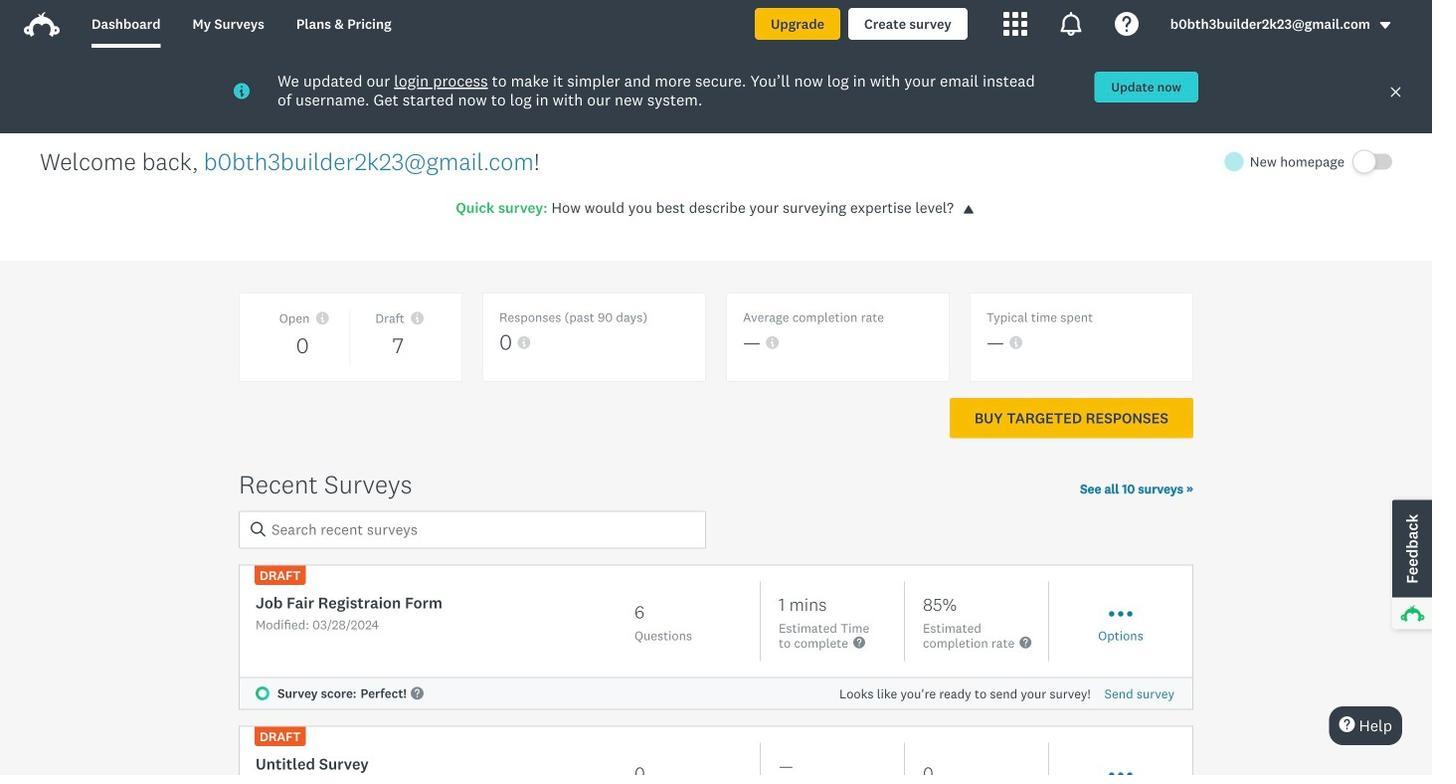 Task type: locate. For each thing, give the bounding box(es) containing it.
products icon image
[[1004, 12, 1028, 36], [1059, 12, 1083, 36]]

None field
[[239, 511, 706, 548]]

1 horizontal spatial products icon image
[[1059, 12, 1083, 36]]

Search recent surveys text field
[[239, 511, 706, 548]]

0 horizontal spatial products icon image
[[1004, 12, 1028, 36]]

1 products icon image from the left
[[1004, 12, 1028, 36]]

x image
[[1390, 86, 1403, 99]]

dropdown arrow image
[[1379, 18, 1393, 32]]



Task type: describe. For each thing, give the bounding box(es) containing it.
2 products icon image from the left
[[1059, 12, 1083, 36]]

surveymonkey logo image
[[24, 12, 60, 37]]

help icon image
[[1115, 12, 1139, 36]]



Task type: vqa. For each thing, say whether or not it's contained in the screenshot.
TextboxMultiple icon
no



